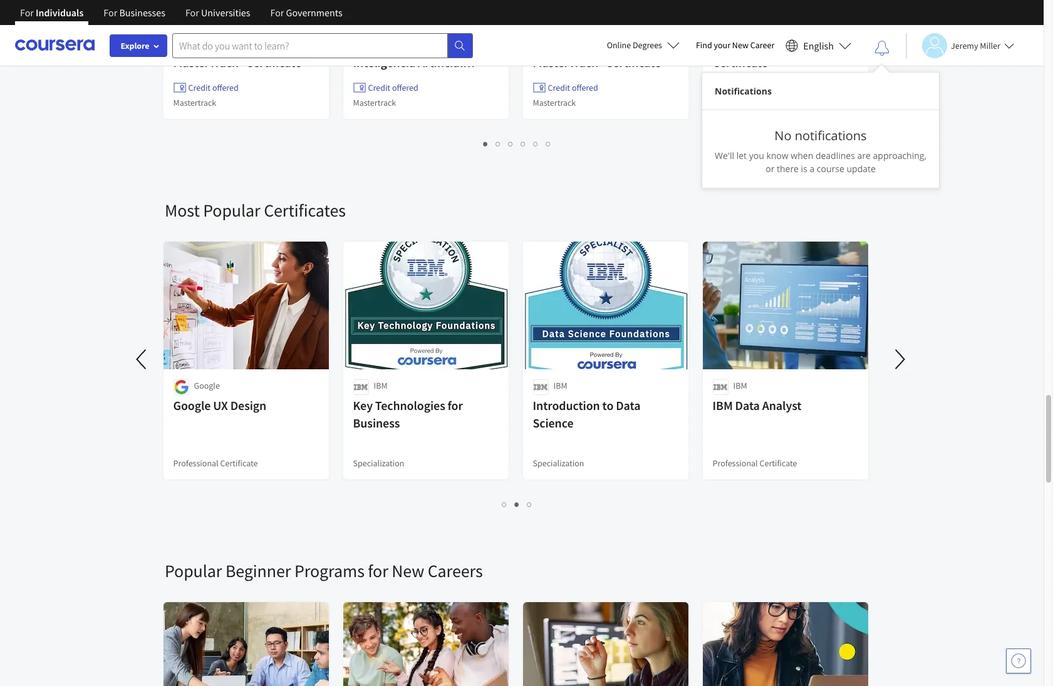 Task type: vqa. For each thing, say whether or not it's contained in the screenshot.
3 button
yes



Task type: describe. For each thing, give the bounding box(es) containing it.
mastertrack for supply chain excellence mastertrack® certificate
[[533, 97, 576, 108]]

for universities
[[185, 6, 250, 19]]

of
[[657, 19, 664, 31]]

for individuals
[[20, 6, 84, 19]]

the
[[584, 19, 596, 31]]

supply
[[533, 37, 571, 53]]

jeremy miller
[[951, 40, 1001, 51]]

mastertrack® inside supply chain excellence mastertrack® certificate
[[533, 55, 604, 70]]

rutgers
[[554, 19, 582, 31]]

certificate down design
[[221, 458, 258, 469]]

businesses
[[119, 6, 165, 19]]

google image
[[174, 380, 189, 395]]

analyst
[[763, 398, 802, 414]]

university for big data mastertrack® certificate
[[784, 19, 821, 31]]

data for big
[[733, 37, 757, 53]]

data inside introduction to data science
[[616, 398, 641, 414]]

engineering
[[224, 37, 288, 53]]

2 for the left 3 button
[[496, 138, 501, 150]]

key
[[353, 398, 373, 414]]

career
[[751, 39, 775, 51]]

universidad de los andes image
[[353, 19, 369, 34]]

we'll
[[715, 150, 735, 162]]

banner navigation
[[10, 0, 353, 34]]

governments
[[286, 6, 343, 19]]

arizona state university for data
[[734, 19, 821, 31]]

miller
[[980, 40, 1001, 51]]

list inside most popular certificates carousel element
[[165, 498, 870, 512]]

mastertrack for introducción a la inteligencia artificial mastertrack® certificate
[[353, 97, 397, 108]]

ibm for introduction
[[554, 380, 568, 392]]

big
[[713, 37, 730, 53]]

for governments
[[270, 6, 343, 19]]

arizona state university image
[[713, 19, 729, 34]]

no
[[775, 127, 792, 144]]

0 vertical spatial popular
[[203, 199, 261, 222]]

online degrees button
[[597, 31, 690, 59]]

ibm image
[[533, 380, 549, 395]]

popular beginner programs for new careers link
[[165, 560, 483, 583]]

meta social media marketing professional certificate by meta, image
[[703, 603, 869, 687]]

know
[[767, 150, 789, 162]]

mastertrack for software engineering mastertrack® certificate
[[174, 97, 217, 108]]

certificate inside supply chain excellence mastertrack® certificate
[[606, 55, 662, 70]]

for for universities
[[185, 6, 199, 19]]

degrees
[[633, 39, 662, 51]]

2 button for right 3 button
[[511, 498, 524, 512]]

5
[[534, 138, 539, 150]]

a inside the notifications no notifications we'll let you know when deadlines are approaching, or there is a course update
[[810, 163, 815, 175]]

0 vertical spatial 1
[[484, 138, 489, 150]]

google for google ux design
[[174, 398, 211, 414]]

credit for introducción a la inteligencia artificial mastertrack® certificate
[[369, 82, 391, 93]]

for for businesses
[[104, 6, 117, 19]]

state for big
[[763, 19, 782, 31]]

explore button
[[110, 34, 167, 57]]

certificate inside big data mastertrack® certificate
[[713, 55, 768, 70]]

let
[[737, 150, 747, 162]]

1 button for 2 button in the most popular certificates carousel element
[[499, 498, 511, 512]]

course
[[817, 163, 845, 175]]

business
[[353, 416, 400, 431]]

credit offered for engineering
[[189, 82, 239, 93]]

meta front-end developer professional certificate by meta, image
[[343, 603, 510, 687]]

1 vertical spatial popular
[[165, 560, 222, 583]]

big data mastertrack® certificate
[[713, 37, 830, 70]]

when
[[791, 150, 814, 162]]

ibm image for key technologies for business
[[353, 380, 369, 395]]

help center image
[[1012, 654, 1027, 669]]

programs
[[294, 560, 365, 583]]

ibm image for ibm data analyst
[[713, 380, 729, 395]]

beginner
[[226, 560, 291, 583]]

most
[[165, 199, 200, 222]]

artificial
[[418, 55, 463, 70]]

explore
[[121, 40, 149, 51]]

ux
[[214, 398, 228, 414]]

credit for supply chain excellence mastertrack® certificate
[[548, 82, 571, 93]]

introduction to data science
[[533, 398, 641, 431]]

find your new career
[[696, 39, 775, 51]]

for businesses
[[104, 6, 165, 19]]

for inside key technologies for business
[[448, 398, 463, 414]]

mastertrack for big data mastertrack® certificate
[[713, 97, 756, 108]]

de
[[420, 19, 429, 31]]

1 horizontal spatial 3 button
[[524, 498, 536, 512]]

find
[[696, 39, 712, 51]]

offered for data
[[752, 82, 779, 93]]

mastertrack® inside introducción a la inteligencia artificial mastertrack® certificate
[[353, 72, 424, 88]]

data for ibm
[[736, 398, 760, 414]]

university for software engineering mastertrack® certificate
[[244, 19, 281, 31]]

introducción a la inteligencia artificial mastertrack® certificate
[[353, 37, 482, 88]]

ibm data analyst
[[713, 398, 802, 414]]

approaching,
[[873, 150, 927, 162]]

la
[[433, 37, 443, 53]]

hide notifications image
[[875, 41, 890, 56]]

0 horizontal spatial new
[[392, 560, 424, 583]]

6
[[546, 138, 551, 150]]

new inside rutgers the state university of new jersey
[[554, 32, 570, 43]]

2 horizontal spatial new
[[733, 39, 749, 51]]

design
[[231, 398, 267, 414]]

google ux design
[[174, 398, 267, 414]]

What do you want to learn? text field
[[172, 33, 448, 58]]

0 horizontal spatial 3 button
[[505, 137, 517, 151]]

mastertrack® inside big data mastertrack® certificate
[[760, 37, 830, 53]]



Task type: locate. For each thing, give the bounding box(es) containing it.
3 credit offered from the left
[[548, 82, 599, 93]]

universities
[[201, 6, 250, 19]]

ibm data science professional certificate by ibm, image
[[523, 603, 689, 687]]

offered down supply chain excellence mastertrack® certificate
[[572, 82, 599, 93]]

english button
[[781, 25, 857, 66]]

rutgers the state university of new jersey image
[[533, 19, 549, 34]]

offered for a
[[393, 82, 419, 93]]

1 mastertrack from the left
[[174, 97, 217, 108]]

or
[[766, 163, 775, 175]]

are
[[858, 150, 871, 162]]

software
[[174, 37, 222, 53]]

0 horizontal spatial ibm image
[[353, 380, 369, 395]]

specialization down science
[[533, 458, 585, 469]]

update
[[847, 163, 876, 175]]

mastertrack down software
[[174, 97, 217, 108]]

2 for from the left
[[104, 6, 117, 19]]

arizona state university for engineering
[[194, 19, 281, 31]]

new right your
[[733, 39, 749, 51]]

offered
[[213, 82, 239, 93], [393, 82, 419, 93], [572, 82, 599, 93], [752, 82, 779, 93]]

mastertrack up 6
[[533, 97, 576, 108]]

0 horizontal spatial 1 button
[[480, 137, 492, 151]]

6 button
[[542, 137, 555, 151]]

0 horizontal spatial 2 button
[[492, 137, 505, 151]]

3 for from the left
[[185, 6, 199, 19]]

1 horizontal spatial professional
[[713, 458, 758, 469]]

1 professional from the left
[[174, 458, 219, 469]]

1 credit offered from the left
[[189, 82, 239, 93]]

0 vertical spatial 1 button
[[480, 137, 492, 151]]

introduction
[[533, 398, 601, 414]]

2 professional from the left
[[713, 458, 758, 469]]

ibm image up ibm data analyst
[[713, 380, 729, 395]]

new left careers
[[392, 560, 424, 583]]

0 vertical spatial 2 button
[[492, 137, 505, 151]]

a
[[424, 37, 431, 53], [810, 163, 815, 175]]

0 vertical spatial for
[[448, 398, 463, 414]]

to
[[603, 398, 614, 414]]

specialization
[[353, 458, 405, 469], [533, 458, 585, 469]]

1 vertical spatial 2 button
[[511, 498, 524, 512]]

arizona up find your new career
[[734, 19, 762, 31]]

google up google ux design
[[194, 380, 220, 392]]

popular beginner programs for new careers
[[165, 560, 483, 583]]

credit down the supply
[[548, 82, 571, 93]]

jeremy
[[951, 40, 979, 51]]

specialization for business
[[353, 458, 405, 469]]

credit offered down inteligencia
[[369, 82, 419, 93]]

credit for big data mastertrack® certificate
[[728, 82, 751, 93]]

0 horizontal spatial professional
[[174, 458, 219, 469]]

offered for engineering
[[213, 82, 239, 93]]

coursera image
[[15, 35, 95, 55]]

arizona for engineering
[[194, 19, 222, 31]]

5 button
[[530, 137, 542, 151]]

state right the
[[598, 19, 616, 31]]

3 state from the left
[[763, 19, 782, 31]]

1 horizontal spatial new
[[554, 32, 570, 43]]

for left governments
[[270, 6, 284, 19]]

data right to
[[616, 398, 641, 414]]

arizona state university down universities
[[194, 19, 281, 31]]

credit offered for data
[[728, 82, 779, 93]]

1 vertical spatial for
[[368, 560, 388, 583]]

state up career
[[763, 19, 782, 31]]

arizona for data
[[734, 19, 762, 31]]

2 specialization from the left
[[533, 458, 585, 469]]

ibm up ibm data analyst
[[734, 380, 748, 392]]

certificate down analyst
[[760, 458, 798, 469]]

1 arizona from the left
[[194, 19, 222, 31]]

mastertrack up let
[[713, 97, 756, 108]]

data left analyst
[[736, 398, 760, 414]]

deadlines
[[816, 150, 855, 162]]

for right technologies
[[448, 398, 463, 414]]

2 professional certificate from the left
[[713, 458, 798, 469]]

certificate down artificial
[[426, 72, 482, 88]]

online degrees
[[607, 39, 662, 51]]

0 horizontal spatial a
[[424, 37, 431, 53]]

los
[[431, 19, 442, 31]]

credit offered
[[189, 82, 239, 93], [369, 82, 419, 93], [548, 82, 599, 93], [728, 82, 779, 93]]

individuals
[[36, 6, 84, 19]]

most popular certificates carousel element
[[127, 162, 916, 523]]

ibm image
[[353, 380, 369, 395], [713, 380, 729, 395]]

None search field
[[172, 33, 473, 58]]

3 button
[[505, 137, 517, 151], [524, 498, 536, 512]]

1 vertical spatial google
[[174, 398, 211, 414]]

state down universities
[[224, 19, 242, 31]]

university up engineering
[[244, 19, 281, 31]]

science
[[533, 416, 574, 431]]

mastertrack
[[174, 97, 217, 108], [353, 97, 397, 108], [533, 97, 576, 108], [713, 97, 756, 108]]

notifications no notifications we'll let you know when deadlines are approaching, or there is a course update
[[715, 85, 927, 175]]

4
[[521, 138, 526, 150]]

professional
[[174, 458, 219, 469], [713, 458, 758, 469]]

credit offered for a
[[369, 82, 419, 93]]

3 university from the left
[[784, 19, 821, 31]]

1 horizontal spatial 2 button
[[511, 498, 524, 512]]

universidad
[[374, 19, 418, 31]]

mastertrack down inteligencia
[[353, 97, 397, 108]]

andes
[[443, 19, 466, 31]]

credit offered down big data mastertrack® certificate
[[728, 82, 779, 93]]

popular beginner programs for new careers carousel element
[[159, 523, 1054, 687]]

2 mastertrack from the left
[[353, 97, 397, 108]]

certificate inside software engineering mastertrack® certificate
[[247, 55, 302, 70]]

aws cloud technology consultant professional certificate by amazon web services, image
[[164, 603, 330, 687]]

0 horizontal spatial 1
[[484, 138, 489, 150]]

0 vertical spatial 3 button
[[505, 137, 517, 151]]

0 horizontal spatial arizona state university
[[194, 19, 281, 31]]

credit for software engineering mastertrack® certificate
[[189, 82, 211, 93]]

technologies
[[376, 398, 446, 414]]

2 credit from the left
[[369, 82, 391, 93]]

for
[[448, 398, 463, 414], [368, 560, 388, 583]]

most popular certificates
[[165, 199, 346, 222]]

0 horizontal spatial university
[[244, 19, 281, 31]]

4 offered from the left
[[752, 82, 779, 93]]

4 for from the left
[[270, 6, 284, 19]]

arizona state university up career
[[734, 19, 821, 31]]

4 credit offered from the left
[[728, 82, 779, 93]]

1 horizontal spatial a
[[810, 163, 815, 175]]

for for governments
[[270, 6, 284, 19]]

professional for ibm
[[713, 458, 758, 469]]

0 vertical spatial 3
[[509, 138, 514, 150]]

1 horizontal spatial arizona state university
[[734, 19, 821, 31]]

software engineering mastertrack® certificate
[[174, 37, 302, 70]]

next slide image
[[886, 345, 916, 375]]

credit down find your new career link
[[728, 82, 751, 93]]

supply chain excellence mastertrack® certificate
[[533, 37, 662, 70]]

university up english
[[784, 19, 821, 31]]

1 horizontal spatial 1
[[502, 499, 507, 511]]

ibm
[[374, 380, 388, 392], [554, 380, 568, 392], [734, 380, 748, 392], [713, 398, 733, 414]]

1 vertical spatial 2
[[515, 499, 520, 511]]

4 credit from the left
[[728, 82, 751, 93]]

3
[[509, 138, 514, 150], [527, 499, 532, 511]]

university inside rutgers the state university of new jersey
[[618, 19, 655, 31]]

0 horizontal spatial specialization
[[353, 458, 405, 469]]

3 offered from the left
[[572, 82, 599, 93]]

1 vertical spatial a
[[810, 163, 815, 175]]

1 state from the left
[[224, 19, 242, 31]]

2 ibm image from the left
[[713, 380, 729, 395]]

1 credit from the left
[[189, 82, 211, 93]]

professional certificate for data
[[713, 458, 798, 469]]

2 horizontal spatial state
[[763, 19, 782, 31]]

chain
[[573, 37, 604, 53]]

3 inside most popular certificates carousel element
[[527, 499, 532, 511]]

1 specialization from the left
[[353, 458, 405, 469]]

arizona state university
[[194, 19, 281, 31], [734, 19, 821, 31]]

data
[[733, 37, 757, 53], [616, 398, 641, 414], [736, 398, 760, 414]]

2 list from the top
[[165, 498, 870, 512]]

1 professional certificate from the left
[[174, 458, 258, 469]]

4 mastertrack from the left
[[713, 97, 756, 108]]

ibm up technologies
[[374, 380, 388, 392]]

0 horizontal spatial state
[[224, 19, 242, 31]]

professional certificate down ibm data analyst
[[713, 458, 798, 469]]

1 horizontal spatial 3
[[527, 499, 532, 511]]

1 button for the left 3 button 2 button
[[480, 137, 492, 151]]

mastertrack® inside software engineering mastertrack® certificate
[[174, 55, 244, 70]]

1 horizontal spatial 1 button
[[499, 498, 511, 512]]

new
[[554, 32, 570, 43], [733, 39, 749, 51], [392, 560, 424, 583]]

credit offered down software engineering mastertrack® certificate in the left top of the page
[[189, 82, 239, 93]]

professional certificate down google ux design
[[174, 458, 258, 469]]

state for software
[[224, 19, 242, 31]]

professional certificate for ux
[[174, 458, 258, 469]]

2 horizontal spatial university
[[784, 19, 821, 31]]

0 horizontal spatial 2
[[496, 138, 501, 150]]

1 horizontal spatial for
[[448, 398, 463, 414]]

1 ibm image from the left
[[353, 380, 369, 395]]

ibm image up key on the bottom of page
[[353, 380, 369, 395]]

for right the programs
[[368, 560, 388, 583]]

1 horizontal spatial ibm image
[[713, 380, 729, 395]]

1
[[484, 138, 489, 150], [502, 499, 507, 511]]

data right your
[[733, 37, 757, 53]]

1 list from the top
[[165, 137, 870, 151]]

credit down inteligencia
[[369, 82, 391, 93]]

1 vertical spatial 3 button
[[524, 498, 536, 512]]

is
[[801, 163, 808, 175]]

1 vertical spatial 1 button
[[499, 498, 511, 512]]

offered for chain
[[572, 82, 599, 93]]

credit offered down supply chain excellence mastertrack® certificate
[[548, 82, 599, 93]]

ibm for ibm
[[734, 380, 748, 392]]

1 for from the left
[[20, 6, 34, 19]]

3 for the left 3 button
[[509, 138, 514, 150]]

offered down software engineering mastertrack® certificate in the left top of the page
[[213, 82, 239, 93]]

ibm right ibm icon
[[554, 380, 568, 392]]

0 horizontal spatial 3
[[509, 138, 514, 150]]

2 button inside most popular certificates carousel element
[[511, 498, 524, 512]]

university up excellence
[[618, 19, 655, 31]]

new down rutgers
[[554, 32, 570, 43]]

excellence
[[606, 37, 661, 53]]

1 arizona state university from the left
[[194, 19, 281, 31]]

1 horizontal spatial state
[[598, 19, 616, 31]]

introducción
[[353, 37, 422, 53]]

a inside introducción a la inteligencia artificial mastertrack® certificate
[[424, 37, 431, 53]]

0 vertical spatial google
[[194, 380, 220, 392]]

2 state from the left
[[598, 19, 616, 31]]

find your new career link
[[690, 38, 781, 53]]

specialization down business
[[353, 458, 405, 469]]

a right the is
[[810, 163, 815, 175]]

english
[[804, 39, 834, 52]]

offered down inteligencia
[[393, 82, 419, 93]]

jersey
[[572, 32, 596, 43]]

certificates
[[264, 199, 346, 222]]

1 horizontal spatial professional certificate
[[713, 458, 798, 469]]

0 horizontal spatial professional certificate
[[174, 458, 258, 469]]

certificate
[[247, 55, 302, 70], [606, 55, 662, 70], [713, 55, 768, 70], [426, 72, 482, 88], [221, 458, 258, 469], [760, 458, 798, 469]]

1 horizontal spatial university
[[618, 19, 655, 31]]

university
[[244, 19, 281, 31], [618, 19, 655, 31], [784, 19, 821, 31]]

1 button inside most popular certificates carousel element
[[499, 498, 511, 512]]

notifications
[[715, 85, 772, 97]]

professional for google
[[174, 458, 219, 469]]

credit down software
[[189, 82, 211, 93]]

jeremy miller button
[[906, 33, 1015, 58]]

google
[[194, 380, 220, 392], [174, 398, 211, 414]]

for up software
[[185, 6, 199, 19]]

2 university from the left
[[618, 19, 655, 31]]

certificate down engineering
[[247, 55, 302, 70]]

1 inside most popular certificates carousel element
[[502, 499, 507, 511]]

2 button for the left 3 button
[[492, 137, 505, 151]]

2 arizona from the left
[[734, 19, 762, 31]]

there
[[777, 163, 799, 175]]

1 vertical spatial 1
[[502, 499, 507, 511]]

ibm for key
[[374, 380, 388, 392]]

0 horizontal spatial arizona
[[194, 19, 222, 31]]

1 horizontal spatial specialization
[[533, 458, 585, 469]]

1 vertical spatial 3
[[527, 499, 532, 511]]

0 vertical spatial list
[[165, 137, 870, 151]]

0 vertical spatial 2
[[496, 138, 501, 150]]

1 horizontal spatial arizona
[[734, 19, 762, 31]]

inteligencia
[[353, 55, 416, 70]]

2 for right 3 button
[[515, 499, 520, 511]]

for left 'individuals'
[[20, 6, 34, 19]]

rutgers the state university of new jersey
[[554, 19, 664, 43]]

careers
[[428, 560, 483, 583]]

state inside rutgers the state university of new jersey
[[598, 19, 616, 31]]

2 arizona state university from the left
[[734, 19, 821, 31]]

key technologies for business
[[353, 398, 463, 431]]

1 university from the left
[[244, 19, 281, 31]]

you
[[749, 150, 764, 162]]

2 offered from the left
[[393, 82, 419, 93]]

2 button
[[492, 137, 505, 151], [511, 498, 524, 512]]

your
[[714, 39, 731, 51]]

data inside big data mastertrack® certificate
[[733, 37, 757, 53]]

credit offered for chain
[[548, 82, 599, 93]]

for
[[20, 6, 34, 19], [104, 6, 117, 19], [185, 6, 199, 19], [270, 6, 284, 19]]

previous slide image
[[127, 345, 157, 375]]

for left businesses at the top left
[[104, 6, 117, 19]]

1 vertical spatial list
[[165, 498, 870, 512]]

2 inside most popular certificates carousel element
[[515, 499, 520, 511]]

certificate down find your new career link
[[713, 55, 768, 70]]

2
[[496, 138, 501, 150], [515, 499, 520, 511]]

for for individuals
[[20, 6, 34, 19]]

certificate inside introducción a la inteligencia artificial mastertrack® certificate
[[426, 72, 482, 88]]

online
[[607, 39, 631, 51]]

notifications
[[795, 127, 867, 144]]

3 credit from the left
[[548, 82, 571, 93]]

google for google
[[194, 380, 220, 392]]

3 for right 3 button
[[527, 499, 532, 511]]

0 horizontal spatial for
[[368, 560, 388, 583]]

1 horizontal spatial 2
[[515, 499, 520, 511]]

3 mastertrack from the left
[[533, 97, 576, 108]]

a left la
[[424, 37, 431, 53]]

arizona down for universities
[[194, 19, 222, 31]]

1 offered from the left
[[213, 82, 239, 93]]

4 button
[[517, 137, 530, 151]]

arizona state university image
[[174, 19, 189, 34]]

state
[[224, 19, 242, 31], [598, 19, 616, 31], [763, 19, 782, 31]]

credit
[[189, 82, 211, 93], [369, 82, 391, 93], [548, 82, 571, 93], [728, 82, 751, 93]]

arizona
[[194, 19, 222, 31], [734, 19, 762, 31]]

0 vertical spatial a
[[424, 37, 431, 53]]

ibm left analyst
[[713, 398, 733, 414]]

certificate down online degrees
[[606, 55, 662, 70]]

specialization for science
[[533, 458, 585, 469]]

for inside popular beginner programs for new careers carousel element
[[368, 560, 388, 583]]

universidad de los andes
[[374, 19, 466, 31]]

offered down big data mastertrack® certificate
[[752, 82, 779, 93]]

list
[[165, 137, 870, 151], [165, 498, 870, 512]]

2 credit offered from the left
[[369, 82, 419, 93]]

google down 'google' icon
[[174, 398, 211, 414]]



